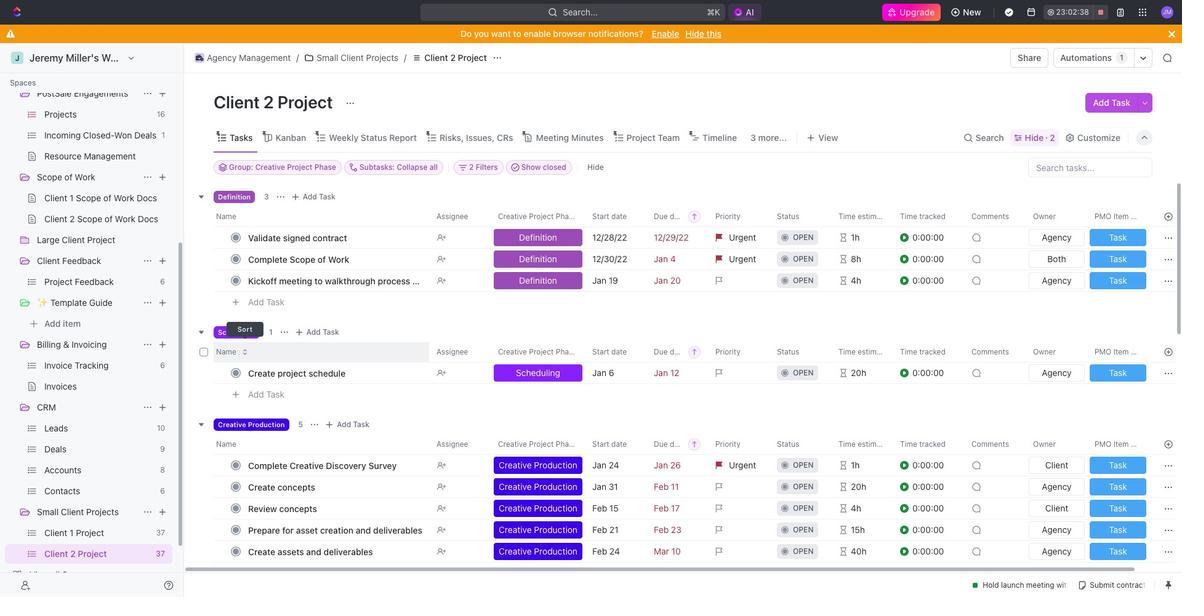 Task type: locate. For each thing, give the bounding box(es) containing it.
1 vertical spatial deliverables
[[324, 546, 373, 557]]

contacts
[[44, 486, 80, 496]]

2 vertical spatial priority
[[715, 440, 740, 449]]

1 horizontal spatial small
[[317, 52, 338, 63]]

create for create project schedule
[[248, 368, 275, 378]]

more...
[[758, 132, 787, 143]]

1 vertical spatial agency management
[[30, 67, 114, 78]]

feedback down client feedback link
[[75, 276, 114, 287]]

3 agency button from the top
[[1026, 362, 1087, 384]]

2 vertical spatial assignee button
[[429, 435, 491, 454]]

3 comments from the top
[[971, 440, 1009, 449]]

feedback for client feedback
[[62, 255, 101, 266]]

4h down 8h
[[851, 275, 861, 286]]

2 vertical spatial assignee
[[436, 440, 468, 449]]

time tracked for 20h
[[900, 440, 946, 449]]

1 start date from the top
[[592, 212, 627, 221]]

open for schedule
[[793, 368, 814, 377]]

1 vertical spatial time tracked
[[900, 347, 946, 356]]

and
[[356, 525, 371, 535], [306, 546, 321, 557]]

management for left agency management link
[[62, 67, 114, 78]]

0 horizontal spatial deals
[[44, 444, 66, 454]]

open button for and
[[770, 541, 831, 563]]

client button for 1h
[[1026, 454, 1087, 477]]

1 horizontal spatial hide
[[685, 28, 704, 39]]

add up customize on the top
[[1093, 97, 1109, 108]]

2 / from the left
[[404, 52, 407, 63]]

0 vertical spatial small
[[317, 52, 338, 63]]

3 pmo item type button from the top
[[1087, 435, 1149, 454]]

4 open from the top
[[793, 368, 814, 377]]

of down contract
[[318, 254, 326, 264]]

client 2 project inside sidebar "navigation"
[[44, 549, 107, 559]]

open button for contract
[[770, 227, 831, 249]]

add task down project
[[248, 389, 284, 399]]

scheduling inside scheduling dropdown button
[[516, 368, 560, 378]]

accounts link
[[44, 461, 155, 480]]

start date button for definition
[[585, 207, 646, 227]]

2 vertical spatial start date
[[592, 440, 627, 449]]

item
[[63, 318, 81, 329]]

walkthrough
[[325, 276, 376, 286]]

add task button up the discovery on the bottom of the page
[[322, 417, 374, 432]]

2 vertical spatial creative project phase button
[[491, 435, 585, 454]]

docs for client 1 scope of work docs
[[137, 193, 157, 203]]

0:00:00 button
[[900, 227, 964, 249], [900, 248, 964, 270], [900, 270, 964, 292], [900, 362, 964, 384], [900, 454, 964, 477], [900, 476, 964, 498], [900, 497, 964, 520], [900, 519, 964, 541], [900, 541, 964, 563]]

view down client 1 project
[[30, 569, 49, 580]]

4 open button from the top
[[770, 362, 831, 384]]

create up review
[[248, 482, 275, 492]]

2 name from the top
[[216, 347, 236, 356]]

client inside 'large client project' link
[[62, 235, 85, 245]]

agency inside sidebar "navigation"
[[30, 67, 59, 78]]

due
[[654, 212, 668, 221], [654, 347, 668, 356], [654, 440, 668, 449]]

1 vertical spatial estimate
[[858, 347, 888, 356]]

1 horizontal spatial client 2 project
[[214, 92, 337, 112]]

1 vertical spatial business time image
[[13, 69, 22, 76]]

2 pmo item type button from the top
[[1087, 342, 1149, 362]]

1 start from the top
[[592, 212, 609, 221]]

creative production for review concepts
[[499, 503, 577, 513]]

due date button
[[646, 207, 708, 227], [646, 342, 708, 362], [646, 435, 708, 454]]

tracked for 20h
[[919, 440, 946, 449]]

3
[[750, 132, 756, 143], [264, 192, 269, 201]]

2 vertical spatial owner button
[[1026, 435, 1087, 454]]

1 vertical spatial view
[[30, 569, 49, 580]]

client 2 project link down do
[[409, 50, 490, 65]]

creation
[[320, 525, 353, 535]]

add task button up customize on the top
[[1086, 93, 1138, 113]]

2 1h button from the top
[[831, 454, 893, 477]]

deals down leads
[[44, 444, 66, 454]]

start date
[[592, 212, 627, 221], [592, 347, 627, 356], [592, 440, 627, 449]]

1
[[1120, 53, 1123, 62], [162, 131, 165, 140], [70, 193, 74, 203], [269, 328, 273, 337], [70, 528, 74, 538]]

view button
[[802, 129, 842, 146]]

5 0:00:00 button from the top
[[900, 454, 964, 477]]

open for contract
[[793, 233, 814, 242]]

urgent for 20h
[[729, 460, 756, 470]]

0 vertical spatial comments button
[[964, 207, 1026, 227]]

1 vertical spatial due date button
[[646, 342, 708, 362]]

timeline link
[[700, 129, 737, 146]]

0 vertical spatial assignee button
[[429, 207, 491, 227]]

client 2 project link
[[409, 50, 490, 65], [44, 544, 151, 564]]

invoice tracking
[[44, 360, 109, 371]]

priority button
[[708, 207, 770, 227], [708, 342, 770, 362], [708, 435, 770, 454]]

15h button
[[831, 519, 893, 541]]

name button
[[214, 207, 429, 227], [214, 342, 429, 362], [214, 435, 429, 454]]

15h
[[851, 525, 865, 535]]

of up client 2 scope of work docs link
[[103, 193, 111, 203]]

1 vertical spatial management
[[62, 67, 114, 78]]

0 horizontal spatial small client projects
[[37, 507, 119, 517]]

0 vertical spatial client button
[[1026, 454, 1087, 477]]

1 vertical spatial complete
[[248, 460, 287, 471]]

deals right won at the left of page
[[134, 130, 157, 140]]

client button for 4h
[[1026, 497, 1087, 520]]

assets
[[278, 546, 304, 557]]

pmo item type button for client
[[1087, 435, 1149, 454]]

3 down 'group: creative project phase'
[[264, 192, 269, 201]]

tasks
[[230, 132, 253, 143]]

1 vertical spatial tracked
[[919, 347, 946, 356]]

business time image inside agency management link
[[196, 55, 203, 61]]

subtasks:
[[360, 163, 395, 172]]

1 vertical spatial item
[[1114, 347, 1129, 356]]

creative production button for survey
[[491, 454, 585, 477]]

2 vertical spatial management
[[84, 151, 136, 161]]

5 0:00:00 from the top
[[912, 460, 944, 470]]

1 vertical spatial priority button
[[708, 342, 770, 362]]

share button
[[1010, 48, 1049, 68]]

3 assignee from the top
[[436, 440, 468, 449]]

concepts up "asset" in the bottom left of the page
[[279, 503, 317, 514]]

0:00:00 button for to
[[900, 270, 964, 292]]

start for creative production
[[592, 440, 609, 449]]

3 comments button from the top
[[964, 435, 1026, 454]]

0 vertical spatial 6
[[160, 277, 165, 286]]

name
[[216, 212, 236, 221], [216, 347, 236, 356], [216, 440, 236, 449]]

scope down validate signed contract
[[290, 254, 315, 264]]

2 complete from the top
[[248, 460, 287, 471]]

8 task button from the top
[[1087, 519, 1149, 541]]

assignee for creative production
[[436, 440, 468, 449]]

of inside complete scope of work link
[[318, 254, 326, 264]]

1 pmo item type button from the top
[[1087, 207, 1149, 227]]

0 vertical spatial 37
[[156, 528, 165, 537]]

1 vertical spatial 3
[[264, 192, 269, 201]]

1 vertical spatial deals
[[44, 444, 66, 454]]

2 vertical spatial item
[[1114, 440, 1129, 449]]

hide for hide 2
[[1025, 132, 1044, 143]]

leads
[[44, 423, 68, 433]]

add task button down project
[[243, 387, 289, 402]]

✨ template guide
[[37, 297, 113, 308]]

4h button for 20h
[[831, 497, 893, 520]]

client inside client 2 scope of work docs link
[[44, 214, 67, 224]]

definition for complete scope of work
[[519, 254, 557, 264]]

0 vertical spatial owner
[[1033, 212, 1056, 221]]

1 due date button from the top
[[646, 207, 708, 227]]

crs
[[497, 132, 513, 143]]

1 vertical spatial assignee button
[[429, 342, 491, 362]]

1 horizontal spatial to
[[513, 28, 521, 39]]

project team link
[[624, 129, 680, 146]]

2 owner from the top
[[1033, 347, 1056, 356]]

name button up schedule on the bottom left of page
[[214, 342, 429, 362]]

2 start date from the top
[[592, 347, 627, 356]]

1 vertical spatial due
[[654, 347, 668, 356]]

scheduling
[[218, 328, 256, 336], [516, 368, 560, 378]]

status
[[361, 132, 387, 143], [777, 212, 799, 221], [777, 347, 799, 356], [777, 440, 799, 449]]

2 agency button from the top
[[1026, 270, 1087, 292]]

team
[[658, 132, 680, 143]]

0 horizontal spatial 3
[[264, 192, 269, 201]]

hide right search
[[1025, 132, 1044, 143]]

3 create from the top
[[248, 546, 275, 557]]

2 definition button from the top
[[491, 248, 585, 270]]

all right 'collapse'
[[430, 163, 438, 172]]

3 creative project phase from the top
[[498, 440, 577, 449]]

0 vertical spatial start
[[592, 212, 609, 221]]

1 right automations
[[1120, 53, 1123, 62]]

hide
[[685, 28, 704, 39], [1025, 132, 1044, 143], [587, 163, 604, 172]]

0 vertical spatial priority button
[[708, 207, 770, 227]]

1 vertical spatial pmo item type button
[[1087, 342, 1149, 362]]

project
[[278, 368, 306, 378]]

concepts
[[278, 482, 315, 492], [279, 503, 317, 514]]

9 0:00:00 button from the top
[[900, 541, 964, 563]]

7 open button from the top
[[770, 497, 831, 520]]

2 client button from the top
[[1026, 497, 1087, 520]]

1 owner from the top
[[1033, 212, 1056, 221]]

1 horizontal spatial /
[[404, 52, 407, 63]]

2 vertical spatial client 2 project
[[44, 549, 107, 559]]

2 4h button from the top
[[831, 497, 893, 520]]

add up schedule on the bottom left of page
[[306, 328, 321, 337]]

won
[[114, 130, 132, 140]]

2 vertical spatial time estimate
[[839, 440, 888, 449]]

0 vertical spatial 1h button
[[831, 227, 893, 249]]

0 vertical spatial 4h
[[851, 275, 861, 286]]

definition for validate signed contract
[[519, 232, 557, 243]]

hide for hide
[[587, 163, 604, 172]]

1 vertical spatial comments
[[971, 347, 1009, 356]]

create down prepare on the bottom left of the page
[[248, 546, 275, 557]]

7 0:00:00 button from the top
[[900, 497, 964, 520]]

agency for prepare for asset creation and deliverables
[[1042, 525, 1072, 535]]

1 vertical spatial 6
[[160, 361, 165, 370]]

8h
[[851, 254, 861, 264]]

assignee button for creative production
[[429, 435, 491, 454]]

production for prepare for asset creation and deliverables
[[534, 525, 577, 535]]

project
[[458, 52, 487, 63], [277, 92, 333, 112], [627, 132, 656, 143], [287, 163, 312, 172], [529, 212, 554, 221], [87, 235, 115, 245], [44, 276, 72, 287], [529, 347, 554, 356], [529, 440, 554, 449], [76, 528, 104, 538], [78, 549, 107, 559]]

1 vertical spatial start date
[[592, 347, 627, 356]]

1h
[[851, 232, 860, 243], [851, 460, 860, 470]]

add task up schedule on the bottom left of page
[[306, 328, 339, 337]]

3 assignee button from the top
[[429, 435, 491, 454]]

view all spaces
[[30, 569, 91, 580]]

time for time tracked dropdown button related to 20h
[[900, 440, 917, 449]]

3 task button from the top
[[1087, 270, 1149, 292]]

2 6 from the top
[[160, 361, 165, 370]]

1h for 8h
[[851, 232, 860, 243]]

client 2 project down do
[[424, 52, 487, 63]]

6 0:00:00 from the top
[[912, 481, 944, 492]]

1 horizontal spatial agency management
[[207, 52, 291, 63]]

1 6 from the top
[[160, 277, 165, 286]]

invoice
[[44, 360, 72, 371]]

2 37 from the top
[[156, 549, 165, 558]]

1 time estimate from the top
[[839, 212, 888, 221]]

2 time tracked button from the top
[[893, 342, 964, 362]]

priority for 8h
[[715, 212, 740, 221]]

37 for client 2 project
[[156, 549, 165, 558]]

4 task button from the top
[[1087, 362, 1149, 384]]

1 complete from the top
[[248, 254, 287, 264]]

name button up contract
[[214, 207, 429, 227]]

1 comments button from the top
[[964, 207, 1026, 227]]

3 inside '3 more...' dropdown button
[[750, 132, 756, 143]]

hide left this
[[685, 28, 704, 39]]

1 name button from the top
[[214, 207, 429, 227]]

3 status button from the top
[[770, 435, 831, 454]]

add task up the discovery on the bottom of the page
[[337, 420, 369, 429]]

hide inside button
[[587, 163, 604, 172]]

time tracked
[[900, 212, 946, 221], [900, 347, 946, 356], [900, 440, 946, 449]]

and inside create assets and deliverables link
[[306, 546, 321, 557]]

0 vertical spatial 20h
[[851, 368, 866, 378]]

1 up create project schedule
[[269, 328, 273, 337]]

phase for 1
[[556, 347, 577, 356]]

client 2 project link down "client 1 project" link
[[44, 544, 151, 564]]

0 vertical spatial 4h button
[[831, 270, 893, 292]]

add left item
[[44, 318, 61, 329]]

1 name from the top
[[216, 212, 236, 221]]

0 vertical spatial 3
[[750, 132, 756, 143]]

3 left more...
[[750, 132, 756, 143]]

all down client 1 project
[[51, 569, 60, 580]]

1 horizontal spatial 3
[[750, 132, 756, 143]]

estimate for 8h
[[858, 212, 888, 221]]

complete
[[248, 254, 287, 264], [248, 460, 287, 471]]

1 status button from the top
[[770, 207, 831, 227]]

large
[[37, 235, 59, 245]]

deliverables
[[373, 525, 422, 535], [324, 546, 373, 557]]

business time image
[[196, 55, 203, 61], [13, 69, 22, 76]]

1 vertical spatial pmo item type
[[1095, 347, 1148, 356]]

view inside sidebar "navigation"
[[30, 569, 49, 580]]

production for review concepts
[[534, 503, 577, 513]]

name button up the complete creative discovery survey
[[214, 435, 429, 454]]

9
[[160, 444, 165, 454]]

1 assignee button from the top
[[429, 207, 491, 227]]

1 vertical spatial 4h button
[[831, 497, 893, 520]]

0 vertical spatial creative project phase button
[[491, 207, 585, 227]]

comments for client
[[971, 440, 1009, 449]]

open button
[[770, 227, 831, 249], [770, 248, 831, 270], [770, 270, 831, 292], [770, 362, 831, 384], [770, 454, 831, 477], [770, 476, 831, 498], [770, 497, 831, 520], [770, 519, 831, 541], [770, 541, 831, 563]]

3 priority button from the top
[[708, 435, 770, 454]]

estimate for 20h
[[858, 440, 888, 449]]

0 vertical spatial time tracked button
[[893, 207, 964, 227]]

estimate
[[858, 212, 888, 221], [858, 347, 888, 356], [858, 440, 888, 449]]

complete down validate
[[248, 254, 287, 264]]

3 urgent from the top
[[729, 460, 756, 470]]

client 1 project
[[44, 528, 104, 538]]

task button for discovery
[[1087, 454, 1149, 477]]

0 vertical spatial time estimate
[[839, 212, 888, 221]]

deals link
[[44, 440, 155, 459]]

4h up 15h
[[851, 503, 861, 513]]

view for view all spaces
[[30, 569, 49, 580]]

1 vertical spatial 20h
[[851, 481, 866, 492]]

2 inside dropdown button
[[469, 163, 474, 172]]

1 time tracked from the top
[[900, 212, 946, 221]]

agency for create assets and deliverables
[[1042, 546, 1072, 557]]

large client project
[[37, 235, 115, 245]]

hide down minutes
[[587, 163, 604, 172]]

20h button for scheduling
[[831, 362, 893, 384]]

9 open from the top
[[793, 547, 814, 556]]

create inside "link"
[[248, 482, 275, 492]]

concepts up review concepts
[[278, 482, 315, 492]]

add down "kickoff"
[[248, 297, 264, 307]]

0 vertical spatial time tracked
[[900, 212, 946, 221]]

1 vertical spatial due date
[[654, 347, 685, 356]]

8 0:00:00 from the top
[[912, 525, 944, 535]]

open for of
[[793, 254, 814, 263]]

start date for definition
[[592, 212, 627, 221]]

1 agency button from the top
[[1026, 227, 1087, 249]]

to right want
[[513, 28, 521, 39]]

1 vertical spatial owner
[[1033, 347, 1056, 356]]

0 vertical spatial owner button
[[1026, 207, 1087, 227]]

1 vertical spatial name button
[[214, 342, 429, 362]]

3 start date button from the top
[[585, 435, 646, 454]]

complete up create concepts
[[248, 460, 287, 471]]

1 vertical spatial 20h button
[[831, 476, 893, 498]]

1 time estimate button from the top
[[831, 207, 893, 227]]

1 open from the top
[[793, 233, 814, 242]]

and right creation
[[356, 525, 371, 535]]

create left project
[[248, 368, 275, 378]]

add task button up schedule on the bottom left of page
[[292, 325, 344, 340]]

work down client 1 scope of work docs link
[[115, 214, 136, 224]]

2 vertical spatial creative project phase
[[498, 440, 577, 449]]

signed
[[283, 232, 310, 243]]

1 vertical spatial and
[[306, 546, 321, 557]]

4h button down 8h
[[831, 270, 893, 292]]

1h button for 20h
[[831, 454, 893, 477]]

4 creative production button from the top
[[491, 519, 585, 541]]

1 vertical spatial hide
[[1025, 132, 1044, 143]]

small client projects
[[317, 52, 398, 63], [37, 507, 119, 517]]

definition
[[218, 193, 251, 201], [519, 232, 557, 243], [519, 254, 557, 264], [519, 275, 557, 286]]

time tracked for 8h
[[900, 212, 946, 221]]

0:00:00 for of
[[912, 254, 944, 264]]

tree
[[5, 0, 172, 597]]

1 down 16
[[162, 131, 165, 140]]

time for 2nd time tracked dropdown button from the bottom
[[900, 347, 917, 356]]

spaces down j
[[10, 78, 36, 87]]

scope down client 1 scope of work docs
[[77, 214, 102, 224]]

2 vertical spatial time estimate button
[[831, 435, 893, 454]]

complete for complete creative discovery survey
[[248, 460, 287, 471]]

view for view
[[818, 132, 838, 143]]

1 down scope of work
[[70, 193, 74, 203]]

3 name button from the top
[[214, 435, 429, 454]]

1 down contacts on the left bottom
[[70, 528, 74, 538]]

3 0:00:00 button from the top
[[900, 270, 964, 292]]

closed
[[543, 163, 566, 172]]

1 vertical spatial all
[[51, 569, 60, 580]]

0:00:00 for contract
[[912, 232, 944, 243]]

work down resource management
[[75, 172, 95, 182]]

1 tracked from the top
[[919, 212, 946, 221]]

to right meeting
[[314, 276, 323, 286]]

creative production button
[[491, 454, 585, 477], [491, 476, 585, 498], [491, 497, 585, 520], [491, 519, 585, 541], [491, 541, 585, 563]]

concepts inside create concepts "link"
[[278, 482, 315, 492]]

client 2 project up the kanban link
[[214, 92, 337, 112]]

2 name button from the top
[[214, 342, 429, 362]]

and down "asset" in the bottom left of the page
[[306, 546, 321, 557]]

1 client button from the top
[[1026, 454, 1087, 477]]

8 open from the top
[[793, 525, 814, 534]]

1 pmo item type from the top
[[1095, 212, 1148, 221]]

3 owner button from the top
[[1026, 435, 1087, 454]]

2 vertical spatial tracked
[[919, 440, 946, 449]]

scope of work link
[[37, 167, 138, 187]]

0 horizontal spatial projects
[[44, 109, 77, 119]]

1 vertical spatial name
[[216, 347, 236, 356]]

10
[[157, 424, 165, 433]]

2 comments from the top
[[971, 347, 1009, 356]]

view right more...
[[818, 132, 838, 143]]

1 item from the top
[[1114, 212, 1129, 221]]

spaces down client 1 project
[[62, 569, 91, 580]]

2 20h from the top
[[851, 481, 866, 492]]

assignee for definition
[[436, 212, 468, 221]]

feedback
[[62, 255, 101, 266], [75, 276, 114, 287]]

search...
[[563, 7, 598, 17]]

owner for client
[[1033, 440, 1056, 449]]

complete inside complete creative discovery survey 'link'
[[248, 460, 287, 471]]

client button
[[1026, 454, 1087, 477], [1026, 497, 1087, 520]]

6 task button from the top
[[1087, 476, 1149, 498]]

creative project phase for creative production
[[498, 440, 577, 449]]

20h for creative production
[[851, 481, 866, 492]]

browser
[[553, 28, 586, 39]]

complete inside complete scope of work link
[[248, 254, 287, 264]]

docs up client 2 scope of work docs link
[[137, 193, 157, 203]]

1 vertical spatial small
[[37, 507, 59, 517]]

concepts inside review concepts link
[[279, 503, 317, 514]]

1 assignee from the top
[[436, 212, 468, 221]]

2 vertical spatial name
[[216, 440, 236, 449]]

0 horizontal spatial /
[[296, 52, 299, 63]]

tracked
[[919, 212, 946, 221], [919, 347, 946, 356], [919, 440, 946, 449]]

owner button for agency
[[1026, 207, 1087, 227]]

pmo item type for client
[[1095, 440, 1148, 449]]

add up the discovery on the bottom of the page
[[337, 420, 351, 429]]

3 for 3
[[264, 192, 269, 201]]

2 vertical spatial pmo
[[1095, 440, 1111, 449]]

2 time estimate button from the top
[[831, 342, 893, 362]]

1 create from the top
[[248, 368, 275, 378]]

docs for client 2 scope of work docs
[[138, 214, 158, 224]]

1 priority button from the top
[[708, 207, 770, 227]]

2 vertical spatial type
[[1131, 440, 1148, 449]]

survey
[[368, 460, 397, 471]]

0 vertical spatial business time image
[[196, 55, 203, 61]]

time tracked button for 8h
[[893, 207, 964, 227]]

2 vertical spatial time tracked button
[[893, 435, 964, 454]]

0 vertical spatial feedback
[[62, 255, 101, 266]]

client feedback link
[[37, 251, 138, 271]]

docs down client 1 scope of work docs link
[[138, 214, 158, 224]]

feedback up project feedback
[[62, 255, 101, 266]]

of down the resource
[[64, 172, 72, 182]]

3 time estimate button from the top
[[831, 435, 893, 454]]

client 2 project link inside sidebar "navigation"
[[44, 544, 151, 564]]

1 type from the top
[[1131, 212, 1148, 221]]

agency for create concepts
[[1042, 481, 1072, 492]]

create
[[248, 368, 275, 378], [248, 482, 275, 492], [248, 546, 275, 557]]

all inside sidebar "navigation"
[[51, 569, 60, 580]]

3 tracked from the top
[[919, 440, 946, 449]]

time estimate for 8h
[[839, 212, 888, 221]]

client 2 project down client 1 project
[[44, 549, 107, 559]]

0 vertical spatial name button
[[214, 207, 429, 227]]

1 pmo from the top
[[1095, 212, 1111, 221]]

due date for definition
[[654, 212, 685, 221]]

0 vertical spatial creative project phase
[[498, 212, 577, 221]]

deliverables right creation
[[373, 525, 422, 535]]

1h button
[[831, 227, 893, 249], [831, 454, 893, 477]]

0:00:00 for to
[[912, 275, 944, 286]]

view inside button
[[818, 132, 838, 143]]

urgent button for 20h
[[708, 454, 770, 477]]

scheduling button
[[491, 362, 585, 384]]

comments button
[[964, 207, 1026, 227], [964, 342, 1026, 362], [964, 435, 1026, 454]]

8h button
[[831, 248, 893, 270]]

creative production for complete creative discovery survey
[[499, 460, 577, 470]]

of down client 1 scope of work docs link
[[105, 214, 113, 224]]

client inside client 1 scope of work docs link
[[44, 193, 67, 203]]

2 vertical spatial hide
[[587, 163, 604, 172]]

add item button
[[5, 314, 172, 334]]

of
[[64, 172, 72, 182], [103, 193, 111, 203], [105, 214, 113, 224], [318, 254, 326, 264]]

management
[[239, 52, 291, 63], [62, 67, 114, 78], [84, 151, 136, 161]]

1 horizontal spatial and
[[356, 525, 371, 535]]

prepare
[[248, 525, 280, 535]]

1 4h from the top
[[851, 275, 861, 286]]

2 vertical spatial start
[[592, 440, 609, 449]]

time estimate
[[839, 212, 888, 221], [839, 347, 888, 356], [839, 440, 888, 449]]

add task up contract
[[303, 192, 335, 201]]

tree containing agency management
[[5, 0, 172, 597]]

start date button for creative production
[[585, 435, 646, 454]]

closed-
[[83, 130, 114, 140]]

20h button
[[831, 362, 893, 384], [831, 476, 893, 498]]

complete for complete scope of work
[[248, 254, 287, 264]]

4 agency button from the top
[[1026, 476, 1087, 498]]

projects
[[366, 52, 398, 63], [44, 109, 77, 119], [86, 507, 119, 517]]

4h button up 15h
[[831, 497, 893, 520]]

1 horizontal spatial agency management link
[[191, 50, 294, 65]]

1 due date from the top
[[654, 212, 685, 221]]

pmo item type
[[1095, 212, 1148, 221], [1095, 347, 1148, 356], [1095, 440, 1148, 449]]

1 4h button from the top
[[831, 270, 893, 292]]

1 vertical spatial assignee
[[436, 347, 468, 356]]

1 priority from the top
[[715, 212, 740, 221]]

1 horizontal spatial deliverables
[[373, 525, 422, 535]]

of inside client 2 scope of work docs link
[[105, 214, 113, 224]]

add task up customize on the top
[[1093, 97, 1130, 108]]

9 0:00:00 from the top
[[912, 546, 944, 557]]

both button
[[1026, 248, 1087, 270]]

5 creative production button from the top
[[491, 541, 585, 563]]

2 0:00:00 button from the top
[[900, 248, 964, 270]]

pmo item type for agency
[[1095, 212, 1148, 221]]

start date for creative production
[[592, 440, 627, 449]]

9 task button from the top
[[1087, 541, 1149, 563]]

add task button
[[1086, 93, 1138, 113], [288, 190, 340, 204], [243, 295, 289, 310], [292, 325, 344, 340], [243, 387, 289, 402], [322, 417, 374, 432]]

deliverables down creation
[[324, 546, 373, 557]]

billing
[[37, 339, 61, 350]]



Task type: vqa. For each thing, say whether or not it's contained in the screenshot.
Normal
no



Task type: describe. For each thing, give the bounding box(es) containing it.
postsale engagements link
[[37, 84, 138, 103]]

tasks link
[[227, 129, 253, 146]]

start for definition
[[592, 212, 609, 221]]

engagements
[[74, 88, 128, 99]]

0:00:00 button for discovery
[[900, 454, 964, 477]]

0:00:00 for and
[[912, 546, 944, 557]]

20h button for creative production
[[831, 476, 893, 498]]

for
[[282, 525, 294, 535]]

hide button
[[582, 160, 609, 175]]

agency management inside tree
[[30, 67, 114, 78]]

2 tracked from the top
[[919, 347, 946, 356]]

management for resource management link
[[84, 151, 136, 161]]

weekly status report
[[329, 132, 417, 143]]

2 urgent button from the top
[[708, 248, 770, 270]]

3 6 from the top
[[160, 486, 165, 496]]

notifications?
[[588, 28, 643, 39]]

accounts
[[44, 465, 81, 475]]

time estimate button for 8h
[[831, 207, 893, 227]]

of inside scope of work link
[[64, 172, 72, 182]]

priority button for 20h
[[708, 435, 770, 454]]

projects link
[[44, 105, 152, 124]]

time estimate button for 20h
[[831, 435, 893, 454]]

open for asset
[[793, 525, 814, 534]]

production for complete creative discovery survey
[[534, 460, 577, 470]]

jeremy miller's workspace, , element
[[11, 52, 23, 64]]

8
[[160, 465, 165, 475]]

meeting
[[536, 132, 569, 143]]

2 due date from the top
[[654, 347, 685, 356]]

2 assignee from the top
[[436, 347, 468, 356]]

filters
[[476, 163, 498, 172]]

kickoff
[[248, 276, 277, 286]]

status button for 8h
[[770, 207, 831, 227]]

definition button for work
[[491, 248, 585, 270]]

2 start from the top
[[592, 347, 609, 356]]

1 vertical spatial small client projects link
[[37, 502, 138, 522]]

production for create concepts
[[534, 481, 577, 492]]

due date button for definition
[[646, 207, 708, 227]]

2 time estimate from the top
[[839, 347, 888, 356]]

complete creative discovery survey link
[[245, 457, 427, 474]]

2 status button from the top
[[770, 342, 831, 362]]

scope of work
[[37, 172, 95, 182]]

✨
[[37, 297, 48, 308]]

group:
[[229, 163, 253, 172]]

0 vertical spatial agency management
[[207, 52, 291, 63]]

7 open from the top
[[793, 504, 814, 513]]

6 open from the top
[[793, 482, 814, 491]]

jm button
[[1157, 2, 1177, 22]]

0 vertical spatial small client projects
[[317, 52, 398, 63]]

4h for 20h
[[851, 503, 861, 513]]

upgrade
[[899, 7, 935, 17]]

ai
[[746, 7, 754, 17]]

view button
[[802, 123, 842, 152]]

meeting minutes link
[[533, 129, 604, 146]]

agency button for schedule
[[1026, 362, 1087, 384]]

of inside client 1 scope of work docs link
[[103, 193, 111, 203]]

jm
[[1163, 8, 1172, 16]]

invoices link
[[44, 377, 170, 396]]

name button for discovery
[[214, 435, 429, 454]]

0 horizontal spatial scheduling
[[218, 328, 256, 336]]

open button for schedule
[[770, 362, 831, 384]]

5
[[298, 420, 303, 429]]

client 1 scope of work docs
[[44, 193, 157, 203]]

definition button for walkthrough
[[491, 270, 585, 292]]

j
[[15, 53, 19, 62]]

task button for contract
[[1087, 227, 1149, 249]]

urgent for 8h
[[729, 232, 756, 243]]

risks, issues, crs link
[[437, 129, 513, 146]]

agency for kickoff meeting to walkthrough process with client
[[1042, 275, 1072, 286]]

add down 'group: creative project phase'
[[303, 192, 317, 201]]

1 vertical spatial client 2 project
[[214, 92, 337, 112]]

pmo item type button for agency
[[1087, 207, 1149, 227]]

7 0:00:00 from the top
[[912, 503, 944, 513]]

owner for agency
[[1033, 212, 1056, 221]]

time for time estimate dropdown button corresponding to 20h
[[839, 440, 856, 449]]

3 creative production button from the top
[[491, 497, 585, 520]]

6 for feedback
[[160, 277, 165, 286]]

invoices
[[44, 381, 77, 392]]

incoming closed-won deals link
[[44, 126, 157, 145]]

0 vertical spatial hide
[[685, 28, 704, 39]]

due date button for creative production
[[646, 435, 708, 454]]

4h for 8h
[[851, 275, 861, 286]]

concepts for review concepts
[[279, 503, 317, 514]]

2 type from the top
[[1131, 347, 1148, 356]]

and inside prepare for asset creation and deliverables link
[[356, 525, 371, 535]]

miller's
[[66, 52, 99, 63]]

add task button down "kickoff"
[[243, 295, 289, 310]]

meeting
[[279, 276, 312, 286]]

enable
[[524, 28, 551, 39]]

agency button for asset
[[1026, 519, 1087, 541]]

open button for asset
[[770, 519, 831, 541]]

⌘k
[[707, 7, 720, 17]]

kanban link
[[273, 129, 306, 146]]

agency button for contract
[[1026, 227, 1087, 249]]

time for 8h's time tracked dropdown button
[[900, 212, 917, 221]]

hide 2
[[1025, 132, 1055, 143]]

work up client 2 scope of work docs link
[[114, 193, 134, 203]]

both
[[1047, 254, 1066, 264]]

invoice tracking link
[[44, 356, 155, 376]]

0 horizontal spatial spaces
[[10, 78, 36, 87]]

1 vertical spatial to
[[314, 276, 323, 286]]

0 horizontal spatial agency management link
[[30, 63, 170, 82]]

0 vertical spatial projects
[[366, 52, 398, 63]]

contract
[[313, 232, 347, 243]]

2 estimate from the top
[[858, 347, 888, 356]]

6 open button from the top
[[770, 476, 831, 498]]

definition for kickoff meeting to walkthrough process with client
[[519, 275, 557, 286]]

2 time tracked from the top
[[900, 347, 946, 356]]

project feedback link
[[44, 272, 155, 292]]

creative production button for deliverables
[[491, 541, 585, 563]]

time for time estimate dropdown button for 8h
[[839, 212, 856, 221]]

2 vertical spatial projects
[[86, 507, 119, 517]]

task button for to
[[1087, 270, 1149, 292]]

time for second time estimate dropdown button from the top of the page
[[839, 347, 856, 356]]

name for validate signed contract
[[216, 212, 236, 221]]

project team
[[627, 132, 680, 143]]

2 due date button from the top
[[646, 342, 708, 362]]

item for agency
[[1114, 212, 1129, 221]]

add task button down 'group: creative project phase'
[[288, 190, 340, 204]]

meeting minutes
[[536, 132, 604, 143]]

2 creative project phase from the top
[[498, 347, 577, 356]]

2 filters
[[469, 163, 498, 172]]

process
[[378, 276, 410, 286]]

0 vertical spatial deals
[[134, 130, 157, 140]]

40h button
[[831, 541, 893, 563]]

schedule
[[309, 368, 346, 378]]

task button for and
[[1087, 541, 1149, 563]]

1 horizontal spatial small client projects link
[[301, 50, 402, 65]]

create assets and deliverables
[[248, 546, 373, 557]]

urgent button for 8h
[[708, 227, 770, 249]]

group: creative project phase
[[229, 163, 336, 172]]

work down validate signed contract link
[[328, 254, 349, 264]]

0 vertical spatial client 2 project
[[424, 52, 487, 63]]

owner button for client
[[1026, 435, 1087, 454]]

6 0:00:00 button from the top
[[900, 476, 964, 498]]

asset
[[296, 525, 318, 535]]

1h for 20h
[[851, 460, 860, 470]]

customize
[[1077, 132, 1120, 143]]

1 / from the left
[[296, 52, 299, 63]]

1 vertical spatial spaces
[[62, 569, 91, 580]]

view all spaces link
[[5, 565, 170, 585]]

open button for to
[[770, 270, 831, 292]]

feedback for project feedback
[[75, 276, 114, 287]]

open button for discovery
[[770, 454, 831, 477]]

creative production for create concepts
[[499, 481, 577, 492]]

business time image inside sidebar "navigation"
[[13, 69, 22, 76]]

40h
[[851, 546, 867, 557]]

0:00:00 button for schedule
[[900, 362, 964, 384]]

kanban
[[276, 132, 306, 143]]

2 urgent from the top
[[729, 254, 756, 264]]

add inside button
[[44, 318, 61, 329]]

2 pmo from the top
[[1095, 347, 1111, 356]]

pmo for client
[[1095, 440, 1111, 449]]

1h button for 8h
[[831, 227, 893, 249]]

client inside "client 1 project" link
[[44, 528, 67, 538]]

guide
[[89, 297, 113, 308]]

show closed
[[521, 163, 566, 172]]

1 definition button from the top
[[491, 227, 585, 249]]

creative inside 'link'
[[290, 460, 324, 471]]

minutes
[[571, 132, 604, 143]]

2 creative production button from the top
[[491, 476, 585, 498]]

0:00:00 button for asset
[[900, 519, 964, 541]]

crm
[[37, 402, 56, 412]]

priority button for 8h
[[708, 207, 770, 227]]

2 comments button from the top
[[964, 342, 1026, 362]]

2 filters button
[[454, 160, 503, 175]]

0:00:00 button for contract
[[900, 227, 964, 249]]

this
[[706, 28, 722, 39]]

agency for validate signed contract
[[1042, 232, 1072, 243]]

agency for create project schedule
[[1042, 368, 1072, 378]]

create for create assets and deliverables
[[248, 546, 275, 557]]

concepts for create concepts
[[278, 482, 315, 492]]

2 priority button from the top
[[708, 342, 770, 362]]

2 pmo item type from the top
[[1095, 347, 1148, 356]]

1 vertical spatial projects
[[44, 109, 77, 119]]

3 more... button
[[746, 129, 791, 146]]

1 inside incoming closed-won deals 1
[[162, 131, 165, 140]]

2 priority from the top
[[715, 347, 740, 356]]

2 item from the top
[[1114, 347, 1129, 356]]

priority for 20h
[[715, 440, 740, 449]]

due for definition
[[654, 212, 668, 221]]

0 vertical spatial client 2 project link
[[409, 50, 490, 65]]

client inside client feedback link
[[37, 255, 60, 266]]

status button for 20h
[[770, 435, 831, 454]]

automations
[[1060, 52, 1112, 63]]

jeremy miller's workspace
[[30, 52, 153, 63]]

review concepts link
[[245, 500, 427, 517]]

invoicing
[[72, 339, 107, 350]]

2 creative project phase button from the top
[[491, 342, 585, 362]]

open for to
[[793, 276, 814, 285]]

0:00:00 for asset
[[912, 525, 944, 535]]

Search tasks... text field
[[1029, 158, 1152, 177]]

2 start date button from the top
[[585, 342, 646, 362]]

do
[[461, 28, 472, 39]]

subtasks: collapse all
[[360, 163, 438, 172]]

create project schedule
[[248, 368, 346, 378]]

creative production for create assets and deliverables
[[499, 546, 577, 557]]

tracked for 8h
[[919, 212, 946, 221]]

phase for 5
[[556, 440, 577, 449]]

validate signed contract link
[[245, 229, 427, 247]]

contacts link
[[44, 481, 155, 501]]

resource management
[[44, 151, 136, 161]]

2 owner button from the top
[[1026, 342, 1087, 362]]

3 more...
[[750, 132, 787, 143]]

workspace
[[101, 52, 153, 63]]

7 task button from the top
[[1087, 497, 1149, 520]]

small inside sidebar "navigation"
[[37, 507, 59, 517]]

incoming closed-won deals 1
[[44, 130, 165, 140]]

assignee button for definition
[[429, 207, 491, 227]]

add task down "kickoff"
[[248, 297, 284, 307]]

kickoff meeting to walkthrough process with client link
[[245, 272, 454, 290]]

resource management link
[[44, 147, 170, 166]]

validate signed contract
[[248, 232, 347, 243]]

2 due from the top
[[654, 347, 668, 356]]

open for and
[[793, 547, 814, 556]]

customize button
[[1061, 129, 1124, 146]]

scope down scope of work link
[[76, 193, 101, 203]]

scope down the resource
[[37, 172, 62, 182]]

0 vertical spatial management
[[239, 52, 291, 63]]

0 vertical spatial deliverables
[[373, 525, 422, 535]]

creative production for prepare for asset creation and deliverables
[[499, 525, 577, 535]]

✨ template guide link
[[37, 293, 138, 313]]

billing & invoicing
[[37, 339, 107, 350]]

sidebar navigation
[[0, 0, 187, 597]]

1 horizontal spatial all
[[430, 163, 438, 172]]

create concepts link
[[245, 478, 427, 496]]

creative project phase button for definition
[[491, 207, 585, 227]]

type for client
[[1131, 440, 1148, 449]]

6 for tracking
[[160, 361, 165, 370]]

2 assignee button from the top
[[429, 342, 491, 362]]

comments button for client
[[964, 435, 1026, 454]]

small client projects inside sidebar "navigation"
[[37, 507, 119, 517]]

with
[[412, 276, 430, 286]]

0:00:00 button for and
[[900, 541, 964, 563]]

client 2 scope of work docs link
[[44, 209, 170, 229]]

name button for contract
[[214, 207, 429, 227]]

creative project phase for definition
[[498, 212, 577, 221]]

add down create project schedule
[[248, 389, 264, 399]]



